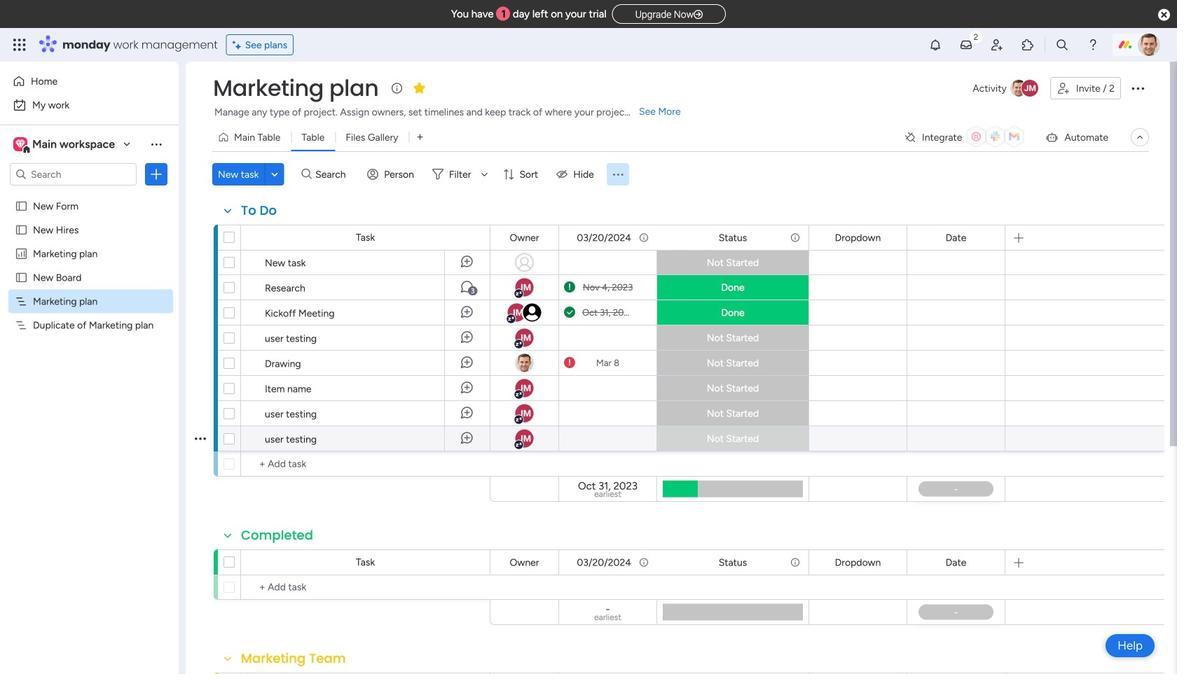 Task type: describe. For each thing, give the bounding box(es) containing it.
angle down image
[[271, 169, 278, 180]]

1 public board image from the top
[[15, 200, 28, 213]]

workspace selection element
[[13, 136, 117, 154]]

Search in workspace field
[[29, 166, 117, 183]]

dapulse close image
[[1158, 8, 1170, 22]]

show board description image
[[388, 81, 405, 95]]

column information image for second column information icon
[[790, 557, 801, 569]]

1 + add task text field from the top
[[248, 456, 483, 473]]

workspace image
[[16, 137, 25, 152]]

invite members image
[[990, 38, 1004, 52]]

Search field
[[312, 165, 354, 184]]

search everything image
[[1055, 38, 1069, 52]]

2 vertical spatial option
[[0, 194, 179, 197]]

notifications image
[[928, 38, 942, 52]]

2 v2 overdue deadline image from the top
[[564, 357, 575, 370]]

add view image
[[417, 132, 423, 142]]

0 vertical spatial options image
[[149, 167, 163, 181]]

remove from favorites image
[[412, 81, 426, 95]]

0 vertical spatial option
[[8, 70, 170, 92]]

see plans image
[[232, 37, 245, 53]]

public dashboard image
[[15, 247, 28, 261]]



Task type: vqa. For each thing, say whether or not it's contained in the screenshot.
bottom Options image
yes



Task type: locate. For each thing, give the bounding box(es) containing it.
1 vertical spatial option
[[8, 94, 170, 116]]

1 vertical spatial column information image
[[790, 557, 801, 569]]

0 vertical spatial v2 overdue deadline image
[[564, 281, 575, 294]]

help image
[[1086, 38, 1100, 52]]

v2 overdue deadline image down v2 done deadline icon
[[564, 357, 575, 370]]

workspace image
[[13, 137, 27, 152]]

public board image
[[15, 223, 28, 237]]

1 column information image from the top
[[790, 232, 801, 243]]

update feed image
[[959, 38, 973, 52]]

v2 done deadline image
[[564, 306, 575, 319]]

1 vertical spatial options image
[[195, 421, 206, 456]]

options image
[[149, 167, 163, 181], [195, 421, 206, 456]]

1 vertical spatial v2 overdue deadline image
[[564, 357, 575, 370]]

select product image
[[13, 38, 27, 52]]

options image
[[1129, 80, 1146, 97]]

menu image
[[611, 167, 625, 181]]

option
[[8, 70, 170, 92], [8, 94, 170, 116], [0, 194, 179, 197]]

0 vertical spatial column information image
[[790, 232, 801, 243]]

+ Add task text field
[[248, 456, 483, 473], [248, 579, 483, 596]]

0 vertical spatial public board image
[[15, 200, 28, 213]]

2 + add task text field from the top
[[248, 579, 483, 596]]

column information image for 1st column information icon
[[790, 232, 801, 243]]

1 vertical spatial column information image
[[638, 557, 649, 569]]

2 public board image from the top
[[15, 271, 28, 284]]

1 horizontal spatial options image
[[195, 421, 206, 456]]

public board image up public board icon
[[15, 200, 28, 213]]

0 horizontal spatial options image
[[149, 167, 163, 181]]

column information image
[[790, 232, 801, 243], [790, 557, 801, 569]]

2 image
[[970, 29, 982, 44]]

1 vertical spatial + add task text field
[[248, 579, 483, 596]]

2 column information image from the top
[[638, 557, 649, 569]]

2 column information image from the top
[[790, 557, 801, 569]]

v2 overdue deadline image up v2 done deadline icon
[[564, 281, 575, 294]]

v2 overdue deadline image
[[564, 281, 575, 294], [564, 357, 575, 370]]

v2 search image
[[302, 167, 312, 182]]

dapulse rightstroke image
[[694, 9, 703, 20]]

1 vertical spatial public board image
[[15, 271, 28, 284]]

list box
[[0, 192, 179, 527]]

public board image
[[15, 200, 28, 213], [15, 271, 28, 284]]

0 vertical spatial column information image
[[638, 232, 649, 243]]

0 vertical spatial + add task text field
[[248, 456, 483, 473]]

workspace options image
[[149, 137, 163, 151]]

column information image
[[638, 232, 649, 243], [638, 557, 649, 569]]

1 v2 overdue deadline image from the top
[[564, 281, 575, 294]]

terry turtle image
[[1138, 34, 1160, 56]]

collapse board header image
[[1134, 132, 1146, 143]]

arrow down image
[[476, 166, 493, 183]]

None field
[[209, 74, 382, 103], [238, 202, 280, 220], [506, 230, 543, 246], [573, 230, 635, 246], [715, 230, 751, 246], [831, 230, 884, 246], [942, 230, 970, 246], [238, 527, 317, 545], [506, 555, 543, 571], [573, 555, 635, 571], [715, 555, 751, 571], [831, 555, 884, 571], [942, 555, 970, 571], [238, 650, 349, 668], [209, 74, 382, 103], [238, 202, 280, 220], [506, 230, 543, 246], [573, 230, 635, 246], [715, 230, 751, 246], [831, 230, 884, 246], [942, 230, 970, 246], [238, 527, 317, 545], [506, 555, 543, 571], [573, 555, 635, 571], [715, 555, 751, 571], [831, 555, 884, 571], [942, 555, 970, 571], [238, 650, 349, 668]]

public board image down public dashboard image
[[15, 271, 28, 284]]

1 column information image from the top
[[638, 232, 649, 243]]

monday marketplace image
[[1021, 38, 1035, 52]]



